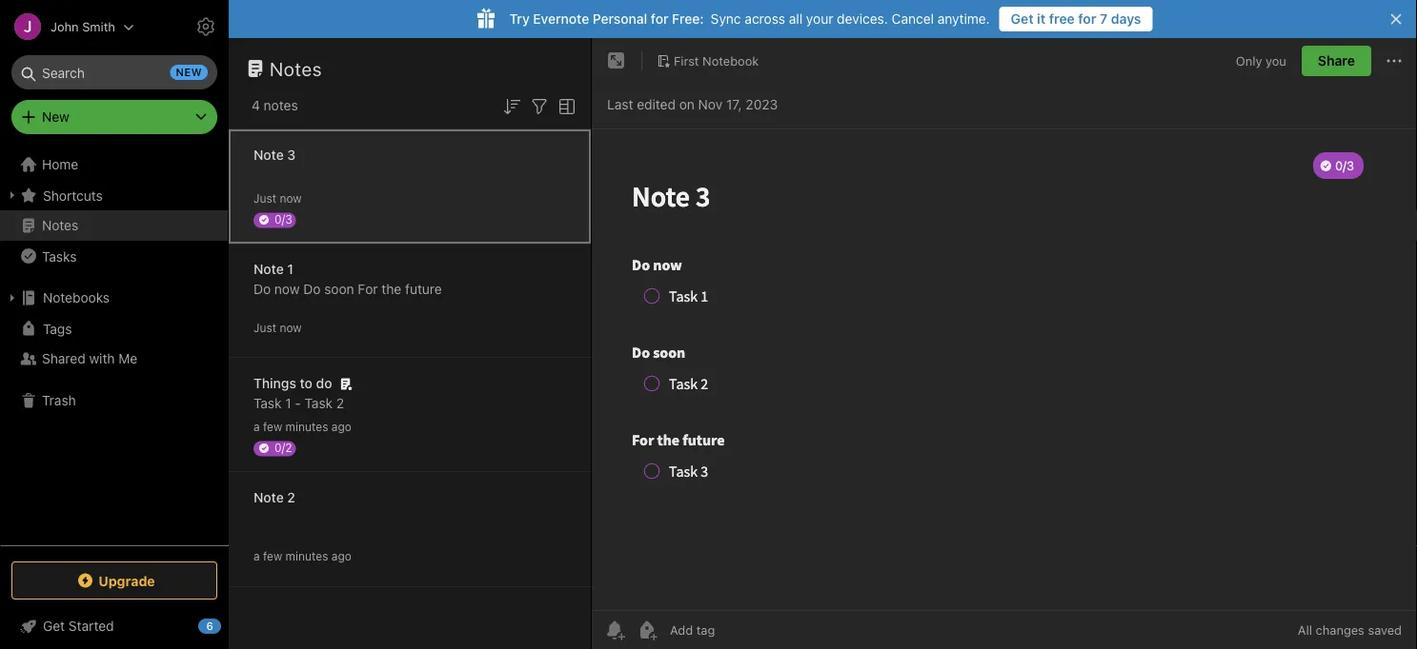 Task type: describe. For each thing, give the bounding box(es) containing it.
1 a from the top
[[253, 421, 260, 434]]

Account field
[[0, 8, 134, 46]]

click to collapse image
[[222, 615, 236, 638]]

only
[[1236, 54, 1262, 68]]

expand notebooks image
[[5, 291, 20, 306]]

1 just now from the top
[[253, 192, 302, 205]]

1 for task
[[285, 396, 291, 412]]

with
[[89, 351, 115, 367]]

things to do
[[253, 376, 332, 392]]

shortcuts button
[[0, 180, 228, 211]]

upgrade
[[98, 573, 155, 589]]

home link
[[0, 150, 229, 180]]

More actions field
[[1383, 46, 1406, 76]]

notebooks
[[43, 290, 110, 306]]

new search field
[[25, 55, 208, 90]]

-
[[295, 396, 301, 412]]

note window element
[[592, 38, 1417, 650]]

sync
[[711, 11, 741, 27]]

tree containing home
[[0, 150, 229, 545]]

all changes saved
[[1298, 624, 1402, 638]]

home
[[42, 157, 78, 172]]

note 2
[[253, 490, 295, 506]]

2 few from the top
[[263, 550, 282, 564]]

tasks
[[42, 248, 77, 264]]

1 vertical spatial now
[[274, 282, 300, 297]]

task 1 - task 2
[[253, 396, 344, 412]]

started
[[68, 619, 114, 635]]

1 do from the left
[[253, 282, 271, 297]]

0/2
[[274, 442, 292, 455]]

smith
[[82, 20, 115, 34]]

to
[[300, 376, 313, 392]]

first notebook
[[674, 53, 759, 68]]

free
[[1049, 11, 1075, 27]]

1 few from the top
[[263, 421, 282, 434]]

new
[[176, 66, 202, 79]]

note for note 2
[[253, 490, 284, 506]]

trash
[[42, 393, 76, 409]]

2 ago from the top
[[331, 550, 351, 564]]

0 horizontal spatial 2
[[287, 490, 295, 506]]

1 for note
[[287, 262, 294, 277]]

tasks button
[[0, 241, 228, 272]]

Sort options field
[[500, 93, 523, 118]]

2023
[[746, 97, 778, 112]]

note for note 1
[[253, 262, 284, 277]]

Search text field
[[25, 55, 204, 90]]

do now do soon for the future
[[253, 282, 442, 297]]

me
[[118, 351, 137, 367]]

you
[[1266, 54, 1286, 68]]

Add filters field
[[528, 93, 551, 118]]

note 3
[[253, 147, 296, 163]]

get started
[[43, 619, 114, 635]]

shared with me link
[[0, 344, 228, 375]]

try evernote personal for free: sync across all your devices. cancel anytime.
[[509, 11, 990, 27]]

first notebook button
[[650, 48, 766, 74]]

1 horizontal spatial 2
[[336, 396, 344, 412]]

trash link
[[0, 386, 228, 416]]

first
[[674, 53, 699, 68]]

future
[[405, 282, 442, 297]]

3
[[287, 147, 296, 163]]

notes inside notes link
[[42, 218, 78, 233]]

note 1
[[253, 262, 294, 277]]

4
[[252, 98, 260, 113]]

new button
[[11, 100, 217, 134]]

4 notes
[[252, 98, 298, 113]]

shared
[[42, 351, 85, 367]]

notebooks link
[[0, 283, 228, 314]]

last
[[607, 97, 633, 112]]

1 ago from the top
[[331, 421, 351, 434]]

things
[[253, 376, 296, 392]]

share button
[[1302, 46, 1371, 76]]

2 a from the top
[[253, 550, 260, 564]]

note for note 3
[[253, 147, 284, 163]]

1 just from the top
[[253, 192, 276, 205]]

share
[[1318, 53, 1355, 69]]

2 just now from the top
[[253, 322, 302, 335]]

add tag image
[[636, 619, 659, 642]]

for
[[358, 282, 378, 297]]

tags
[[43, 321, 72, 337]]

2 just from the top
[[253, 322, 276, 335]]

saved
[[1368, 624, 1402, 638]]

2 a few minutes ago from the top
[[253, 550, 351, 564]]

0/3
[[274, 213, 292, 226]]

2 task from the left
[[305, 396, 333, 412]]

john
[[51, 20, 79, 34]]



Task type: locate. For each thing, give the bounding box(es) containing it.
for
[[651, 11, 669, 27], [1078, 11, 1096, 27]]

add a reminder image
[[603, 619, 626, 642]]

6
[[206, 621, 213, 633]]

add filters image
[[528, 95, 551, 118]]

1 horizontal spatial for
[[1078, 11, 1096, 27]]

evernote
[[533, 11, 589, 27]]

shared with me
[[42, 351, 137, 367]]

tags button
[[0, 314, 228, 344]]

1 vertical spatial 1
[[285, 396, 291, 412]]

a down things
[[253, 421, 260, 434]]

1 vertical spatial a few minutes ago
[[253, 550, 351, 564]]

2 for from the left
[[1078, 11, 1096, 27]]

notes
[[270, 57, 322, 80], [42, 218, 78, 233]]

get it free for 7 days
[[1011, 11, 1141, 27]]

all
[[1298, 624, 1312, 638]]

personal
[[593, 11, 647, 27]]

for for free:
[[651, 11, 669, 27]]

a few minutes ago
[[253, 421, 351, 434], [253, 550, 351, 564]]

1 vertical spatial a
[[253, 550, 260, 564]]

devices.
[[837, 11, 888, 27]]

few down note 2
[[263, 550, 282, 564]]

0 vertical spatial get
[[1011, 11, 1034, 27]]

1 note from the top
[[253, 147, 284, 163]]

few
[[263, 421, 282, 434], [263, 550, 282, 564]]

notes
[[264, 98, 298, 113]]

the
[[382, 282, 401, 297]]

0 horizontal spatial notes
[[42, 218, 78, 233]]

try
[[509, 11, 530, 27]]

a down note 2
[[253, 550, 260, 564]]

task down things
[[253, 396, 282, 412]]

get for get it free for 7 days
[[1011, 11, 1034, 27]]

0 vertical spatial few
[[263, 421, 282, 434]]

Note Editor text field
[[592, 130, 1417, 611]]

1 left -
[[285, 396, 291, 412]]

do down note 1
[[253, 282, 271, 297]]

notebook
[[702, 53, 759, 68]]

across
[[745, 11, 785, 27]]

7
[[1100, 11, 1108, 27]]

2 right -
[[336, 396, 344, 412]]

edited
[[637, 97, 676, 112]]

get inside button
[[1011, 11, 1034, 27]]

Help and Learning task checklist field
[[0, 612, 229, 642]]

just now up things
[[253, 322, 302, 335]]

now
[[280, 192, 302, 205], [274, 282, 300, 297], [280, 322, 302, 335]]

just up things
[[253, 322, 276, 335]]

more actions image
[[1383, 50, 1406, 72]]

settings image
[[194, 15, 217, 38]]

it
[[1037, 11, 1046, 27]]

soon
[[324, 282, 354, 297]]

just now up 0/3
[[253, 192, 302, 205]]

all
[[789, 11, 803, 27]]

1 for from the left
[[651, 11, 669, 27]]

1 vertical spatial just
[[253, 322, 276, 335]]

3 note from the top
[[253, 490, 284, 506]]

get it free for 7 days button
[[999, 7, 1153, 31]]

changes
[[1316, 624, 1365, 638]]

1 minutes from the top
[[286, 421, 328, 434]]

0 vertical spatial now
[[280, 192, 302, 205]]

1 vertical spatial ago
[[331, 550, 351, 564]]

last edited on nov 17, 2023
[[607, 97, 778, 112]]

just
[[253, 192, 276, 205], [253, 322, 276, 335]]

0 vertical spatial just now
[[253, 192, 302, 205]]

1 task from the left
[[253, 396, 282, 412]]

anytime.
[[938, 11, 990, 27]]

0 vertical spatial 2
[[336, 396, 344, 412]]

john smith
[[51, 20, 115, 34]]

0 vertical spatial notes
[[270, 57, 322, 80]]

shortcuts
[[43, 188, 103, 203]]

on
[[679, 97, 695, 112]]

1 horizontal spatial get
[[1011, 11, 1034, 27]]

1 a few minutes ago from the top
[[253, 421, 351, 434]]

now down note 1
[[274, 282, 300, 297]]

2 down 0/2
[[287, 490, 295, 506]]

0 horizontal spatial for
[[651, 11, 669, 27]]

0 vertical spatial a few minutes ago
[[253, 421, 351, 434]]

do
[[253, 282, 271, 297], [303, 282, 321, 297]]

1 vertical spatial 2
[[287, 490, 295, 506]]

0 vertical spatial a
[[253, 421, 260, 434]]

for left 7
[[1078, 11, 1096, 27]]

just now
[[253, 192, 302, 205], [253, 322, 302, 335]]

1 vertical spatial minutes
[[286, 550, 328, 564]]

1 vertical spatial notes
[[42, 218, 78, 233]]

1 vertical spatial few
[[263, 550, 282, 564]]

Add tag field
[[668, 623, 811, 639]]

notes up tasks
[[42, 218, 78, 233]]

few up 0/2
[[263, 421, 282, 434]]

minutes down note 2
[[286, 550, 328, 564]]

tree
[[0, 150, 229, 545]]

expand note image
[[605, 50, 628, 72]]

ago
[[331, 421, 351, 434], [331, 550, 351, 564]]

1 horizontal spatial task
[[305, 396, 333, 412]]

0 vertical spatial note
[[253, 147, 284, 163]]

1 horizontal spatial do
[[303, 282, 321, 297]]

1 vertical spatial just now
[[253, 322, 302, 335]]

get for get started
[[43, 619, 65, 635]]

get inside help and learning task checklist field
[[43, 619, 65, 635]]

View options field
[[551, 93, 578, 118]]

get left the started
[[43, 619, 65, 635]]

do
[[316, 376, 332, 392]]

0 horizontal spatial task
[[253, 396, 282, 412]]

days
[[1111, 11, 1141, 27]]

0 vertical spatial ago
[[331, 421, 351, 434]]

minutes down task 1 - task 2
[[286, 421, 328, 434]]

1 horizontal spatial notes
[[270, 57, 322, 80]]

a few minutes ago down note 2
[[253, 550, 351, 564]]

do left soon
[[303, 282, 321, 297]]

task
[[253, 396, 282, 412], [305, 396, 333, 412]]

minutes
[[286, 421, 328, 434], [286, 550, 328, 564]]

free:
[[672, 11, 704, 27]]

only you
[[1236, 54, 1286, 68]]

2 vertical spatial note
[[253, 490, 284, 506]]

your
[[806, 11, 833, 27]]

get left it
[[1011, 11, 1034, 27]]

now up the things to do
[[280, 322, 302, 335]]

2
[[336, 396, 344, 412], [287, 490, 295, 506]]

new
[[42, 109, 69, 125]]

for for 7
[[1078, 11, 1096, 27]]

a
[[253, 421, 260, 434], [253, 550, 260, 564]]

note down 0/3
[[253, 262, 284, 277]]

2 vertical spatial now
[[280, 322, 302, 335]]

cancel
[[892, 11, 934, 27]]

notes up notes
[[270, 57, 322, 80]]

notes link
[[0, 211, 228, 241]]

note left '3'
[[253, 147, 284, 163]]

a few minutes ago down task 1 - task 2
[[253, 421, 351, 434]]

1 down 0/3
[[287, 262, 294, 277]]

just up 0/3
[[253, 192, 276, 205]]

nov
[[698, 97, 723, 112]]

0 vertical spatial just
[[253, 192, 276, 205]]

note down 0/2
[[253, 490, 284, 506]]

0 vertical spatial 1
[[287, 262, 294, 277]]

get
[[1011, 11, 1034, 27], [43, 619, 65, 635]]

0 horizontal spatial get
[[43, 619, 65, 635]]

0 horizontal spatial do
[[253, 282, 271, 297]]

0 vertical spatial minutes
[[286, 421, 328, 434]]

1
[[287, 262, 294, 277], [285, 396, 291, 412]]

now up 0/3
[[280, 192, 302, 205]]

2 minutes from the top
[[286, 550, 328, 564]]

2 do from the left
[[303, 282, 321, 297]]

1 vertical spatial get
[[43, 619, 65, 635]]

1 vertical spatial note
[[253, 262, 284, 277]]

upgrade button
[[11, 562, 217, 600]]

for inside button
[[1078, 11, 1096, 27]]

note
[[253, 147, 284, 163], [253, 262, 284, 277], [253, 490, 284, 506]]

task down the do
[[305, 396, 333, 412]]

17,
[[726, 97, 742, 112]]

2 note from the top
[[253, 262, 284, 277]]

for left free: on the left top
[[651, 11, 669, 27]]



Task type: vqa. For each thing, say whether or not it's contained in the screenshot.
New search field
yes



